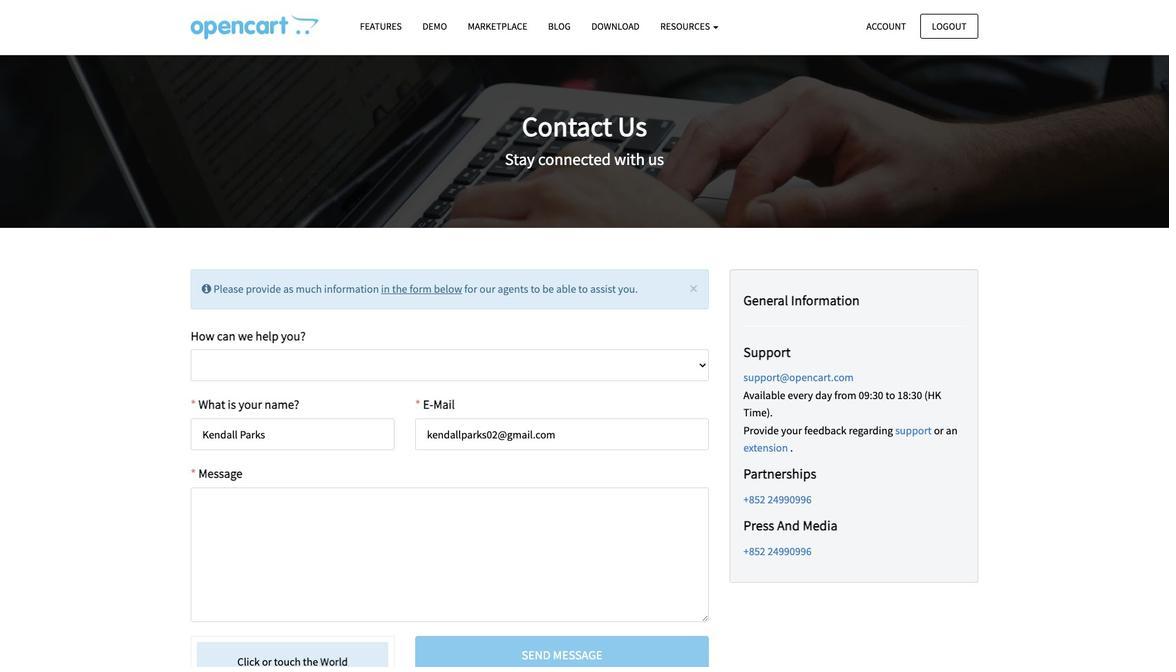 Task type: describe. For each thing, give the bounding box(es) containing it.
from
[[835, 388, 857, 402]]

support
[[744, 343, 791, 360]]

logout link
[[920, 13, 979, 39]]

e-mail
[[423, 397, 455, 413]]

info circle image
[[202, 283, 211, 294]]

features
[[360, 20, 402, 32]]

0 horizontal spatial message
[[198, 466, 243, 482]]

general information
[[744, 291, 860, 309]]

connected
[[538, 148, 611, 170]]

support@opencart.com
[[744, 370, 854, 384]]

09:30
[[859, 388, 884, 402]]

us
[[648, 148, 664, 170]]

partnerships
[[744, 465, 817, 483]]

1 +852 24990996 from the top
[[744, 493, 812, 507]]

regarding
[[849, 424, 893, 437]]

we
[[238, 328, 253, 344]]

press and media
[[744, 517, 838, 534]]

(hk
[[925, 388, 942, 402]]

assist
[[590, 282, 616, 296]]

support@opencart.com available every day from 09:30 to 18:30 (hk time). provide your feedback regarding support or an extension .
[[744, 370, 958, 455]]

1 horizontal spatial to
[[579, 282, 588, 296]]

media
[[803, 517, 838, 534]]

what is your name?
[[198, 397, 299, 413]]

for
[[465, 282, 477, 296]]

× button
[[690, 278, 698, 299]]

press
[[744, 517, 775, 534]]

form
[[410, 282, 432, 296]]

every
[[788, 388, 813, 402]]

in
[[381, 282, 390, 296]]

as
[[283, 282, 294, 296]]

mail
[[434, 397, 455, 413]]

18:30
[[898, 388, 922, 402]]

send message
[[522, 648, 603, 664]]

download link
[[581, 15, 650, 39]]

logout
[[932, 20, 967, 32]]

able
[[556, 282, 576, 296]]

extension link
[[744, 441, 788, 455]]

2 24990996 from the top
[[768, 544, 812, 558]]

marketplace link
[[458, 15, 538, 39]]

support link
[[896, 424, 932, 437]]

download
[[592, 20, 640, 32]]

2 +852 24990996 from the top
[[744, 544, 812, 558]]

below
[[434, 282, 462, 296]]

is
[[228, 397, 236, 413]]

please
[[214, 282, 244, 296]]

demo link
[[412, 15, 458, 39]]

can
[[217, 328, 236, 344]]

general
[[744, 291, 788, 309]]

or
[[934, 424, 944, 437]]

provide
[[246, 282, 281, 296]]

features link
[[350, 15, 412, 39]]

demo
[[423, 20, 447, 32]]

an
[[946, 424, 958, 437]]

us
[[618, 109, 647, 144]]



Task type: vqa. For each thing, say whether or not it's contained in the screenshot.
the OpenCart - Open Source Shopping Cart Solution image
no



Task type: locate. For each thing, give the bounding box(es) containing it.
name?
[[265, 397, 299, 413]]

1 vertical spatial 24990996
[[768, 544, 812, 558]]

what
[[198, 397, 225, 413]]

agents
[[498, 282, 529, 296]]

send
[[522, 648, 551, 664]]

information
[[791, 291, 860, 309]]

how can we help you?
[[191, 328, 306, 344]]

to right able at left
[[579, 282, 588, 296]]

our
[[480, 282, 496, 296]]

1 +852 24990996 link from the top
[[744, 493, 812, 507]]

0 vertical spatial +852 24990996
[[744, 493, 812, 507]]

+852 down press
[[744, 544, 766, 558]]

much
[[296, 282, 322, 296]]

1 24990996 from the top
[[768, 493, 812, 507]]

please provide as much information in the form below for our agents to be able to assist you.
[[211, 282, 638, 296]]

to left be
[[531, 282, 540, 296]]

resources link
[[650, 15, 729, 39]]

0 vertical spatial 24990996
[[768, 493, 812, 507]]

+852 24990996 down and
[[744, 544, 812, 558]]

extension
[[744, 441, 788, 455]]

stay
[[505, 148, 535, 170]]

account
[[867, 20, 907, 32]]

to
[[531, 282, 540, 296], [579, 282, 588, 296], [886, 388, 895, 402]]

and
[[777, 517, 800, 534]]

your up .
[[781, 424, 802, 437]]

0 vertical spatial message
[[198, 466, 243, 482]]

E-Mail text field
[[415, 419, 709, 451]]

+852 up press
[[744, 493, 766, 507]]

What is your name? text field
[[191, 419, 395, 451]]

2 horizontal spatial to
[[886, 388, 895, 402]]

support@opencart.com link
[[744, 370, 854, 384]]

Message text field
[[191, 488, 709, 623]]

+852 24990996 link down partnerships
[[744, 493, 812, 507]]

0 horizontal spatial your
[[239, 397, 262, 413]]

message inside send message button
[[553, 648, 603, 664]]

help
[[256, 328, 279, 344]]

day
[[816, 388, 832, 402]]

+852 24990996 link
[[744, 493, 812, 507], [744, 544, 812, 558]]

0 vertical spatial your
[[239, 397, 262, 413]]

be
[[543, 282, 554, 296]]

1 vertical spatial +852 24990996
[[744, 544, 812, 558]]

1 vertical spatial your
[[781, 424, 802, 437]]

resources
[[661, 20, 712, 32]]

send message button
[[415, 637, 709, 668]]

1 +852 from the top
[[744, 493, 766, 507]]

contact us stay connected with us
[[505, 109, 664, 170]]

×
[[690, 278, 698, 299]]

time).
[[744, 406, 773, 420]]

0 vertical spatial +852 24990996 link
[[744, 493, 812, 507]]

+852 24990996 link down and
[[744, 544, 812, 558]]

1 horizontal spatial message
[[553, 648, 603, 664]]

2 +852 24990996 link from the top
[[744, 544, 812, 558]]

you?
[[281, 328, 306, 344]]

1 vertical spatial message
[[553, 648, 603, 664]]

with
[[614, 148, 645, 170]]

to inside support@opencart.com available every day from 09:30 to 18:30 (hk time). provide your feedback regarding support or an extension .
[[886, 388, 895, 402]]

opencart - contact image
[[191, 15, 319, 39]]

your
[[239, 397, 262, 413], [781, 424, 802, 437]]

1 horizontal spatial your
[[781, 424, 802, 437]]

blog
[[548, 20, 571, 32]]

+852 24990996
[[744, 493, 812, 507], [744, 544, 812, 558]]

support
[[896, 424, 932, 437]]

information
[[324, 282, 379, 296]]

blog link
[[538, 15, 581, 39]]

24990996 down 'press and media' on the bottom of page
[[768, 544, 812, 558]]

1 vertical spatial +852 24990996 link
[[744, 544, 812, 558]]

feedback
[[805, 424, 847, 437]]

account link
[[855, 13, 918, 39]]

your right is
[[239, 397, 262, 413]]

2 +852 from the top
[[744, 544, 766, 558]]

.
[[790, 441, 793, 455]]

24990996
[[768, 493, 812, 507], [768, 544, 812, 558]]

you.
[[618, 282, 638, 296]]

0 horizontal spatial to
[[531, 282, 540, 296]]

how
[[191, 328, 215, 344]]

24990996 up 'press and media' on the bottom of page
[[768, 493, 812, 507]]

1 vertical spatial +852
[[744, 544, 766, 558]]

available
[[744, 388, 786, 402]]

0 vertical spatial +852
[[744, 493, 766, 507]]

provide
[[744, 424, 779, 437]]

your inside support@opencart.com available every day from 09:30 to 18:30 (hk time). provide your feedback regarding support or an extension .
[[781, 424, 802, 437]]

+852 24990996 down partnerships
[[744, 493, 812, 507]]

contact
[[522, 109, 612, 144]]

+852
[[744, 493, 766, 507], [744, 544, 766, 558]]

marketplace
[[468, 20, 528, 32]]

to left 18:30
[[886, 388, 895, 402]]

e-
[[423, 397, 434, 413]]

the
[[392, 282, 407, 296]]

message
[[198, 466, 243, 482], [553, 648, 603, 664]]



